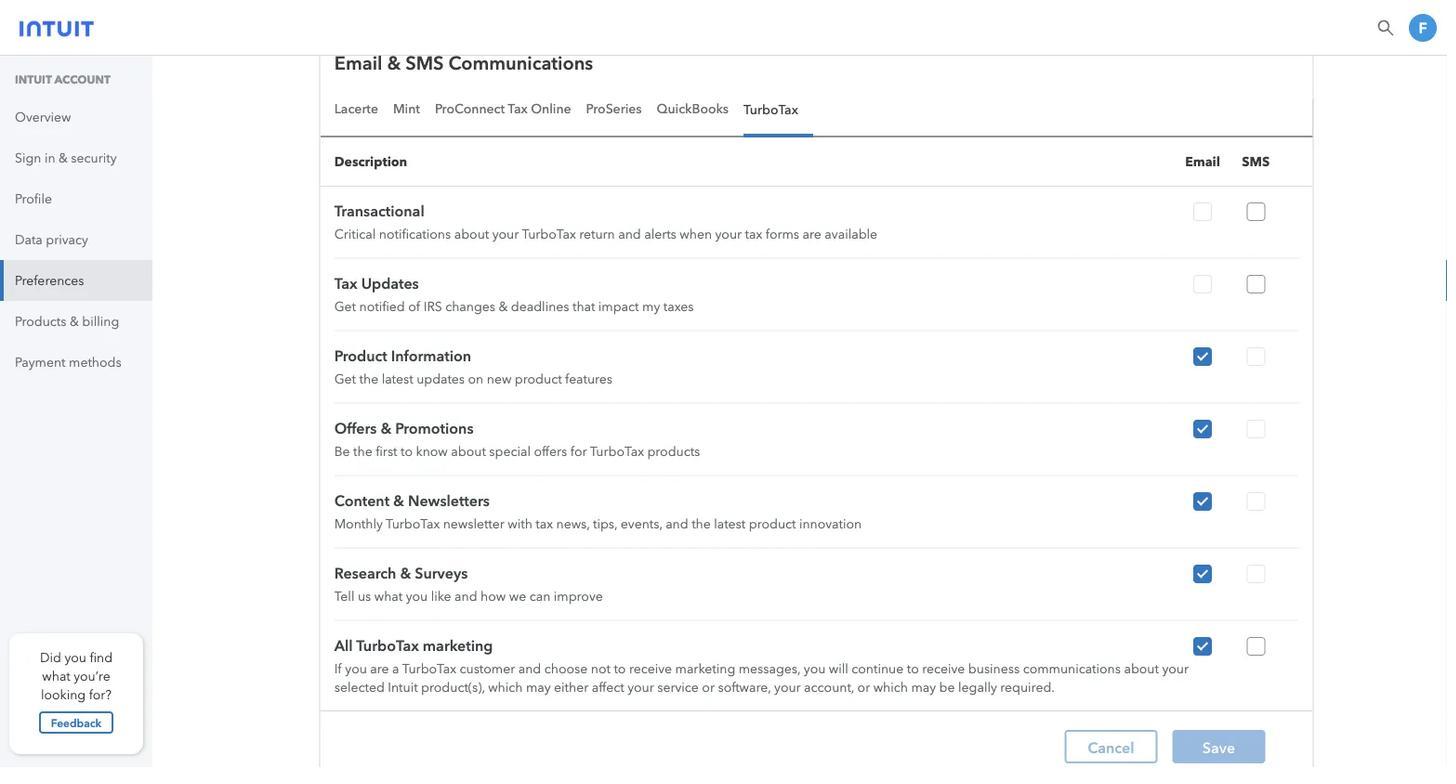 Task type: locate. For each thing, give the bounding box(es) containing it.
0 horizontal spatial which
[[488, 680, 523, 695]]

for?
[[89, 687, 112, 703]]

we
[[509, 589, 526, 604]]

tax left "forms"
[[745, 226, 762, 242]]

are inside all turbotax marketing if you are a turbotax customer and choose not to receive marketing messages, you will continue to receive business communications about your selected intuit product(s), which may either affect your service or software, your account, or which may be legally required.
[[370, 661, 389, 677]]

when
[[680, 226, 712, 242]]

email for email & sms communications
[[334, 52, 382, 74]]

tab list
[[320, 99, 1313, 138]]

overview
[[15, 109, 71, 125]]

0 vertical spatial get
[[334, 299, 356, 314]]

be
[[939, 680, 955, 695]]

product inside content & newsletters monthly turbotax newsletter with tax news, tips, events, and the latest product innovation
[[749, 516, 796, 532]]

about right the notifications
[[454, 226, 489, 242]]

turbotax tab panel
[[320, 138, 1313, 769]]

or down continue
[[857, 680, 870, 695]]

turbotax
[[744, 101, 798, 117], [522, 226, 576, 242], [590, 444, 644, 459], [386, 516, 440, 532], [356, 637, 419, 655], [402, 661, 456, 677]]

are
[[803, 226, 821, 242], [370, 661, 389, 677]]

email inside turbotax 'tab panel'
[[1185, 154, 1220, 170]]

1 horizontal spatial or
[[857, 680, 870, 695]]

& for offers
[[381, 419, 392, 437]]

and inside research & surveys tell us what you like and how we can improve
[[455, 589, 477, 604]]

0 vertical spatial product
[[515, 371, 562, 387]]

and right events,
[[666, 516, 688, 532]]

0 horizontal spatial what
[[42, 669, 70, 684]]

to right the first
[[401, 444, 413, 459]]

product(s),
[[421, 680, 485, 695]]

lacerte button
[[334, 99, 393, 138]]

the inside product information get the latest updates on new product features
[[359, 371, 378, 387]]

tax left online
[[508, 101, 528, 117]]

preferences link
[[0, 260, 152, 301]]

the down product
[[359, 371, 378, 387]]

0 vertical spatial tax
[[745, 226, 762, 242]]

notified
[[359, 299, 405, 314]]

tell
[[334, 589, 354, 604]]

offers
[[534, 444, 567, 459]]

2 which from the left
[[873, 680, 908, 695]]

1 horizontal spatial which
[[873, 680, 908, 695]]

& right changes
[[499, 299, 508, 314]]

which down continue
[[873, 680, 908, 695]]

0 horizontal spatial marketing
[[423, 637, 493, 655]]

& inside tax updates get notified of irs changes & deadlines that impact my taxes
[[499, 299, 508, 314]]

service
[[657, 680, 699, 695]]

profile
[[15, 191, 52, 206]]

latest down the information
[[382, 371, 413, 387]]

continue
[[852, 661, 904, 677]]

2 get from the top
[[334, 371, 356, 387]]

the right events,
[[692, 516, 711, 532]]

products & billing
[[15, 314, 119, 329]]

get
[[334, 299, 356, 314], [334, 371, 356, 387]]

that
[[572, 299, 595, 314]]

turbotax right quickbooks
[[744, 101, 798, 117]]

may
[[526, 680, 551, 695], [911, 680, 936, 695]]

1 get from the top
[[334, 299, 356, 314]]

0 horizontal spatial product
[[515, 371, 562, 387]]

1 vertical spatial marketing
[[675, 661, 735, 677]]

turbotax up the product(s),
[[402, 661, 456, 677]]

& up mint
[[387, 52, 401, 74]]

2 vertical spatial about
[[1124, 661, 1159, 677]]

product
[[334, 347, 387, 365]]

to right not
[[614, 661, 626, 677]]

turbotax up a
[[356, 637, 419, 655]]

get inside product information get the latest updates on new product features
[[334, 371, 356, 387]]

& for email
[[387, 52, 401, 74]]

marketing
[[423, 637, 493, 655], [675, 661, 735, 677]]

notifications
[[379, 226, 451, 242]]

payment
[[15, 355, 66, 370]]

feedback
[[51, 716, 101, 730]]

1 horizontal spatial tax
[[745, 226, 762, 242]]

events,
[[621, 516, 662, 532]]

affect
[[592, 680, 624, 695]]

of
[[408, 299, 420, 314]]

1 vertical spatial are
[[370, 661, 389, 677]]

0 vertical spatial email
[[334, 52, 382, 74]]

& inside research & surveys tell us what you like and how we can improve
[[400, 564, 411, 582]]

tax inside transactional critical notifications about your turbotax return and alerts when your tax forms are available
[[745, 226, 762, 242]]

1 vertical spatial what
[[42, 669, 70, 684]]

for
[[570, 444, 587, 459]]

& left surveys
[[400, 564, 411, 582]]

marketing up the customer
[[423, 637, 493, 655]]

are left a
[[370, 661, 389, 677]]

and
[[618, 226, 641, 242], [666, 516, 688, 532], [455, 589, 477, 604], [518, 661, 541, 677]]

can
[[529, 589, 550, 604]]

turbotax right for
[[590, 444, 644, 459]]

tax left updates
[[334, 274, 357, 292]]

turbotax inside content & newsletters monthly turbotax newsletter with tax news, tips, events, and the latest product innovation
[[386, 516, 440, 532]]

1 vertical spatial product
[[749, 516, 796, 532]]

irs
[[424, 299, 442, 314]]

1 horizontal spatial tax
[[508, 101, 528, 117]]

you inside did you find what you're looking for?
[[65, 650, 86, 665]]

0 horizontal spatial tax
[[536, 516, 553, 532]]

the inside offers & promotions be the first to know about special offers for turbotax products
[[353, 444, 372, 459]]

& inside offers & promotions be the first to know about special offers for turbotax products
[[381, 419, 392, 437]]

and left alerts
[[618, 226, 641, 242]]

2 horizontal spatial to
[[907, 661, 919, 677]]

account,
[[804, 680, 854, 695]]

products
[[15, 314, 66, 329]]

turbotax button
[[744, 99, 813, 138]]

find
[[90, 650, 113, 665]]

either
[[554, 680, 589, 695]]

0 horizontal spatial to
[[401, 444, 413, 459]]

you
[[406, 589, 428, 604], [65, 650, 86, 665], [345, 661, 367, 677], [804, 661, 826, 677]]

1 vertical spatial tax
[[536, 516, 553, 532]]

may left be
[[911, 680, 936, 695]]

to inside offers & promotions be the first to know about special offers for turbotax products
[[401, 444, 413, 459]]

or right service
[[702, 680, 715, 695]]

1 vertical spatial email
[[1185, 154, 1220, 170]]

receive up be
[[922, 661, 965, 677]]

lacerte
[[334, 101, 378, 117]]

product left 'innovation'
[[749, 516, 796, 532]]

0 horizontal spatial receive
[[629, 661, 672, 677]]

turbotax inside "dropdown button"
[[744, 101, 798, 117]]

marketing up service
[[675, 661, 735, 677]]

get down product
[[334, 371, 356, 387]]

and right like
[[455, 589, 477, 604]]

may left either
[[526, 680, 551, 695]]

tax inside tax updates get notified of irs changes & deadlines that impact my taxes
[[334, 274, 357, 292]]

0 horizontal spatial latest
[[382, 371, 413, 387]]

proconnect tax online button
[[435, 99, 586, 138]]

you up 'you're'
[[65, 650, 86, 665]]

1 or from the left
[[702, 680, 715, 695]]

0 horizontal spatial tax
[[334, 274, 357, 292]]

profile link
[[0, 178, 152, 219]]

1 vertical spatial get
[[334, 371, 356, 387]]

will
[[829, 661, 848, 677]]

&
[[387, 52, 401, 74], [59, 150, 68, 165], [499, 299, 508, 314], [70, 314, 79, 329], [381, 419, 392, 437], [393, 492, 404, 510], [400, 564, 411, 582]]

1 horizontal spatial latest
[[714, 516, 746, 532]]

1 horizontal spatial may
[[911, 680, 936, 695]]

account
[[54, 73, 110, 86]]

about right know
[[451, 444, 486, 459]]

are right "forms"
[[803, 226, 821, 242]]

0 vertical spatial sms
[[405, 52, 444, 74]]

what
[[374, 589, 403, 604], [42, 669, 70, 684]]

& up the first
[[381, 419, 392, 437]]

email
[[334, 52, 382, 74], [1185, 154, 1220, 170]]

newsletter
[[443, 516, 504, 532]]

or
[[702, 680, 715, 695], [857, 680, 870, 695]]

you inside research & surveys tell us what you like and how we can improve
[[406, 589, 428, 604]]

product right new
[[515, 371, 562, 387]]

& right content
[[393, 492, 404, 510]]

new
[[487, 371, 511, 387]]

1 horizontal spatial sms
[[1242, 154, 1270, 170]]

surveys
[[415, 564, 468, 582]]

1 vertical spatial latest
[[714, 516, 746, 532]]

turbotax left "return"
[[522, 226, 576, 242]]

information
[[391, 347, 471, 365]]

& inside content & newsletters monthly turbotax newsletter with tax news, tips, events, and the latest product innovation
[[393, 492, 404, 510]]

your
[[492, 226, 519, 242], [715, 226, 742, 242], [1162, 661, 1189, 677], [627, 680, 654, 695], [774, 680, 801, 695]]

1 may from the left
[[526, 680, 551, 695]]

receive up service
[[629, 661, 672, 677]]

legally
[[958, 680, 997, 695]]

what right the us
[[374, 589, 403, 604]]

1 vertical spatial about
[[451, 444, 486, 459]]

not
[[591, 661, 610, 677]]

available
[[825, 226, 877, 242]]

innovation
[[799, 516, 862, 532]]

2 may from the left
[[911, 680, 936, 695]]

0 horizontal spatial or
[[702, 680, 715, 695]]

you up account,
[[804, 661, 826, 677]]

1 vertical spatial sms
[[1242, 154, 1270, 170]]

sign in & security link
[[0, 138, 152, 178]]

what inside did you find what you're looking for?
[[42, 669, 70, 684]]

2 vertical spatial the
[[692, 516, 711, 532]]

tax right with
[[536, 516, 553, 532]]

intuit
[[388, 680, 418, 695]]

0 vertical spatial tax
[[508, 101, 528, 117]]

if
[[334, 661, 342, 677]]

0 vertical spatial are
[[803, 226, 821, 242]]

0 horizontal spatial email
[[334, 52, 382, 74]]

1 horizontal spatial receive
[[922, 661, 965, 677]]

1 vertical spatial the
[[353, 444, 372, 459]]

what down did
[[42, 669, 70, 684]]

a
[[392, 661, 399, 677]]

and inside content & newsletters monthly turbotax newsletter with tax news, tips, events, and the latest product innovation
[[666, 516, 688, 532]]

updates
[[416, 371, 465, 387]]

turbotax down "newsletters"
[[386, 516, 440, 532]]

0 vertical spatial the
[[359, 371, 378, 387]]

get inside tax updates get notified of irs changes & deadlines that impact my taxes
[[334, 299, 356, 314]]

about right communications
[[1124, 661, 1159, 677]]

tab list containing lacerte
[[320, 99, 1313, 138]]

0 vertical spatial marketing
[[423, 637, 493, 655]]

offers
[[334, 419, 377, 437]]

latest inside content & newsletters monthly turbotax newsletter with tax news, tips, events, and the latest product innovation
[[714, 516, 746, 532]]

which down the customer
[[488, 680, 523, 695]]

0 vertical spatial about
[[454, 226, 489, 242]]

& left billing at left top
[[70, 314, 79, 329]]

and left choose
[[518, 661, 541, 677]]

& for research
[[400, 564, 411, 582]]

monthly
[[334, 516, 383, 532]]

data privacy
[[15, 232, 88, 247]]

the
[[359, 371, 378, 387], [353, 444, 372, 459], [692, 516, 711, 532]]

latest right events,
[[714, 516, 746, 532]]

return
[[579, 226, 615, 242]]

0 horizontal spatial are
[[370, 661, 389, 677]]

sms inside turbotax 'tab panel'
[[1242, 154, 1270, 170]]

0 vertical spatial latest
[[382, 371, 413, 387]]

1 horizontal spatial what
[[374, 589, 403, 604]]

transactional
[[334, 202, 424, 220]]

tax
[[508, 101, 528, 117], [334, 274, 357, 292]]

get left notified
[[334, 299, 356, 314]]

to right continue
[[907, 661, 919, 677]]

0 horizontal spatial may
[[526, 680, 551, 695]]

1 vertical spatial tax
[[334, 274, 357, 292]]

you left like
[[406, 589, 428, 604]]

1 horizontal spatial product
[[749, 516, 796, 532]]

1 horizontal spatial are
[[803, 226, 821, 242]]

the right be
[[353, 444, 372, 459]]

1 horizontal spatial email
[[1185, 154, 1220, 170]]

0 vertical spatial what
[[374, 589, 403, 604]]

1 horizontal spatial marketing
[[675, 661, 735, 677]]

0 horizontal spatial sms
[[405, 52, 444, 74]]



Task type: describe. For each thing, give the bounding box(es) containing it.
messages,
[[739, 661, 800, 677]]

transactional critical notifications about your turbotax return and alerts when your tax forms are available
[[334, 202, 877, 242]]

get for product information
[[334, 371, 356, 387]]

2 or from the left
[[857, 680, 870, 695]]

business
[[968, 661, 1020, 677]]

intuit account element
[[0, 56, 152, 383]]

my
[[642, 299, 660, 314]]

you right if
[[345, 661, 367, 677]]

alerts
[[644, 226, 676, 242]]

tips,
[[593, 516, 617, 532]]

products
[[647, 444, 700, 459]]

research
[[334, 564, 396, 582]]

email for email
[[1185, 154, 1220, 170]]

impact
[[598, 299, 639, 314]]

communications
[[1023, 661, 1121, 677]]

improve
[[554, 589, 603, 604]]

about inside all turbotax marketing if you are a turbotax customer and choose not to receive marketing messages, you will continue to receive business communications about your selected intuit product(s), which may either affect your service or software, your account, or which may be legally required.
[[1124, 661, 1159, 677]]

promotions
[[395, 419, 474, 437]]

in
[[44, 150, 55, 165]]

did
[[40, 650, 61, 665]]

selected
[[334, 680, 385, 695]]

product inside product information get the latest updates on new product features
[[515, 371, 562, 387]]

news,
[[556, 516, 590, 532]]

choose
[[544, 661, 588, 677]]

taxes
[[663, 299, 694, 314]]

intuit logo image
[[20, 15, 94, 37]]

& right in
[[59, 150, 68, 165]]

looking
[[41, 687, 86, 703]]

quickbooks
[[657, 101, 729, 117]]

critical
[[334, 226, 376, 242]]

turbotax inside offers & promotions be the first to know about special offers for turbotax products
[[590, 444, 644, 459]]

proconnect tax online
[[435, 101, 571, 117]]

payment methods link
[[0, 342, 152, 383]]

communications
[[449, 52, 593, 74]]

description
[[334, 154, 407, 170]]

content & newsletters monthly turbotax newsletter with tax news, tips, events, and the latest product innovation
[[334, 492, 862, 532]]

with
[[508, 516, 532, 532]]

you're
[[74, 669, 110, 684]]

the inside content & newsletters monthly turbotax newsletter with tax news, tips, events, and the latest product innovation
[[692, 516, 711, 532]]

changes
[[445, 299, 495, 314]]

turbotax inside transactional critical notifications about your turbotax return and alerts when your tax forms are available
[[522, 226, 576, 242]]

software,
[[718, 680, 771, 695]]

forms
[[766, 226, 799, 242]]

and inside transactional critical notifications about your turbotax return and alerts when your tax forms are available
[[618, 226, 641, 242]]

did you find what you're looking for?
[[40, 650, 113, 703]]

tax inside content & newsletters monthly turbotax newsletter with tax news, tips, events, and the latest product innovation
[[536, 516, 553, 532]]

1 which from the left
[[488, 680, 523, 695]]

proseries
[[586, 101, 642, 117]]

sign
[[15, 150, 41, 165]]

intuit account
[[15, 73, 110, 86]]

get for tax updates
[[334, 299, 356, 314]]

about inside offers & promotions be the first to know about special offers for turbotax products
[[451, 444, 486, 459]]

2 receive from the left
[[922, 661, 965, 677]]

all turbotax marketing if you are a turbotax customer and choose not to receive marketing messages, you will continue to receive business communications about your selected intuit product(s), which may either affect your service or software, your account, or which may be legally required.
[[334, 637, 1189, 695]]

tax inside dropdown button
[[508, 101, 528, 117]]

content
[[334, 492, 389, 510]]

how
[[481, 589, 506, 604]]

privacy
[[46, 232, 88, 247]]

be
[[334, 444, 350, 459]]

what inside research & surveys tell us what you like and how we can improve
[[374, 589, 403, 604]]

customer
[[460, 661, 515, 677]]

feedback button
[[39, 712, 113, 734]]

1 horizontal spatial to
[[614, 661, 626, 677]]

data
[[15, 232, 43, 247]]

proseries button
[[586, 99, 657, 138]]

product information get the latest updates on new product features
[[334, 347, 612, 387]]

preferences
[[15, 273, 84, 288]]

about inside transactional critical notifications about your turbotax return and alerts when your tax forms are available
[[454, 226, 489, 242]]

security
[[71, 150, 117, 165]]

& for products
[[70, 314, 79, 329]]

quickbooks button
[[657, 99, 744, 138]]

features
[[565, 371, 612, 387]]

help image
[[1376, 19, 1395, 37]]

us
[[358, 589, 371, 604]]

research & surveys tell us what you like and how we can improve
[[334, 564, 603, 604]]

methods
[[69, 355, 121, 370]]

updates
[[361, 274, 419, 292]]

all
[[334, 637, 353, 655]]

latest inside product information get the latest updates on new product features
[[382, 371, 413, 387]]

intuit
[[15, 73, 52, 86]]

on
[[468, 371, 484, 387]]

offers & promotions be the first to know about special offers for turbotax products
[[334, 419, 700, 459]]

1 receive from the left
[[629, 661, 672, 677]]

mint
[[393, 101, 420, 117]]

special
[[489, 444, 531, 459]]

& for content
[[393, 492, 404, 510]]

and inside all turbotax marketing if you are a turbotax customer and choose not to receive marketing messages, you will continue to receive business communications about your selected intuit product(s), which may either affect your service or software, your account, or which may be legally required.
[[518, 661, 541, 677]]

required.
[[1000, 680, 1055, 695]]

mint button
[[393, 99, 435, 138]]

tax updates get notified of irs changes & deadlines that impact my taxes
[[334, 274, 694, 314]]

billing
[[82, 314, 119, 329]]

products & billing link
[[0, 301, 152, 342]]

data privacy link
[[0, 219, 152, 260]]

deadlines
[[511, 299, 569, 314]]

like
[[431, 589, 451, 604]]

are inside transactional critical notifications about your turbotax return and alerts when your tax forms are available
[[803, 226, 821, 242]]

f
[[1419, 19, 1427, 37]]



Task type: vqa. For each thing, say whether or not it's contained in the screenshot.
the create
no



